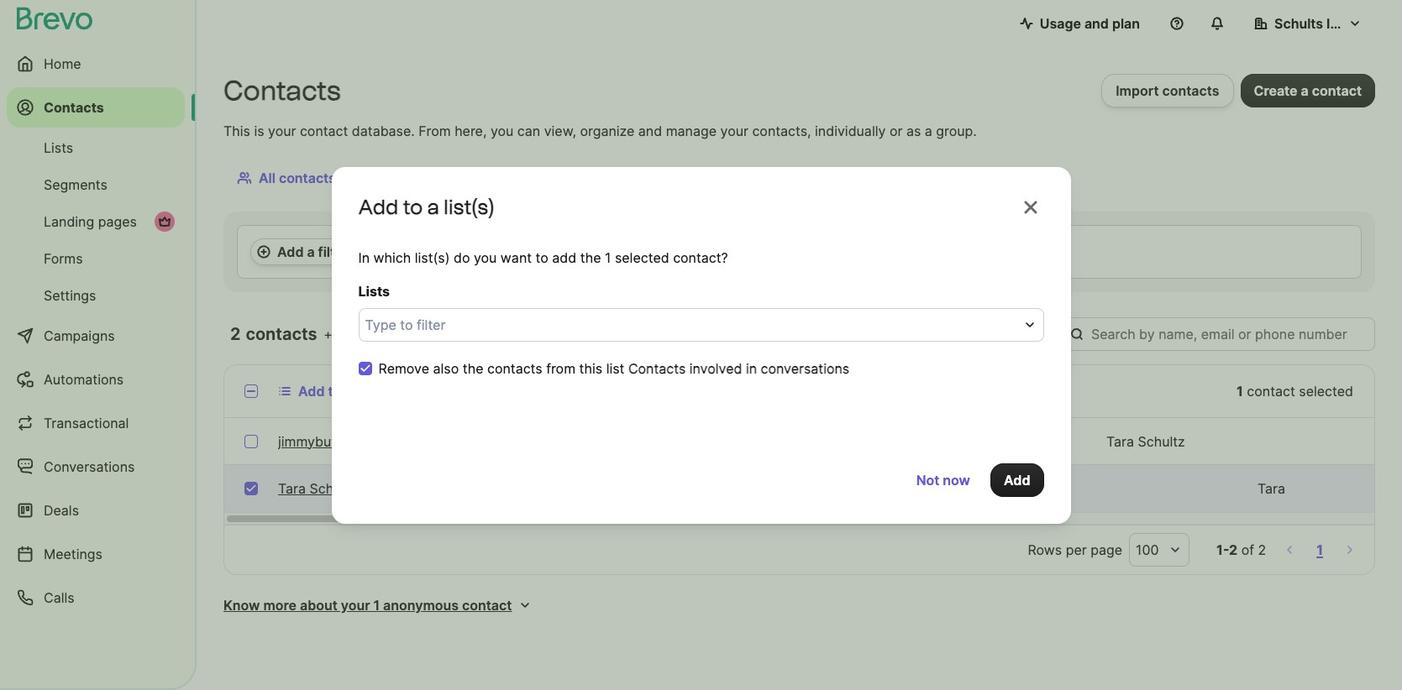Task type: locate. For each thing, give the bounding box(es) containing it.
anonymous
[[349, 326, 422, 343], [383, 597, 459, 614]]

involved
[[425, 170, 480, 187], [690, 360, 742, 377]]

conversations inside button
[[498, 170, 591, 187]]

add right now
[[1004, 472, 1030, 489]]

0 horizontal spatial in
[[483, 170, 495, 187]]

contacts,
[[752, 123, 811, 139]]

0 vertical spatial add to a list(s)
[[358, 194, 494, 219]]

contacts
[[223, 75, 341, 107], [44, 99, 104, 116], [363, 170, 422, 187], [628, 360, 686, 377]]

list(s) down contacts involved in conversations
[[444, 194, 494, 219]]

contacts inside button
[[279, 170, 336, 187]]

contacts up is
[[223, 75, 341, 107]]

2
[[230, 324, 241, 344], [1229, 542, 1238, 559], [1258, 542, 1266, 559]]

to
[[403, 194, 423, 219], [536, 249, 548, 266], [328, 383, 341, 400]]

1 vertical spatial selected
[[1299, 383, 1353, 400]]

0 horizontal spatial to
[[328, 383, 341, 400]]

lists down in
[[358, 283, 390, 300]]

0 horizontal spatial conversations
[[498, 170, 591, 187]]

know more about your 1 anonymous contact
[[223, 597, 512, 614]]

add inside 'button'
[[1004, 472, 1030, 489]]

a right create
[[1301, 82, 1309, 99]]

contact
[[1312, 82, 1362, 99], [300, 123, 348, 139], [426, 326, 474, 343], [1247, 383, 1295, 400], [462, 597, 512, 614]]

1 vertical spatial in
[[746, 360, 757, 377]]

now
[[943, 472, 970, 489]]

a inside button
[[345, 383, 352, 400]]

campaigns link
[[7, 316, 185, 356]]

contact inside 'button'
[[1312, 82, 1362, 99]]

the
[[580, 249, 601, 266], [463, 360, 484, 377]]

all contacts button
[[223, 161, 349, 195]]

1 horizontal spatial involved
[[690, 360, 742, 377]]

your right manage
[[720, 123, 749, 139]]

to up "jimmybuffet@gmail.com" "link"
[[328, 383, 341, 400]]

and
[[1085, 15, 1109, 32], [638, 123, 662, 139]]

1 vertical spatial the
[[463, 360, 484, 377]]

per
[[1066, 542, 1087, 559]]

import contacts button
[[1102, 74, 1234, 108]]

want
[[501, 249, 532, 266]]

your right is
[[268, 123, 296, 139]]

conversations
[[44, 459, 135, 476]]

1 horizontal spatial schultz
[[1138, 433, 1185, 450]]

0 horizontal spatial tara schultz
[[278, 481, 357, 497]]

tarashultz49@gmail.com
[[905, 481, 1062, 497]]

1 vertical spatial conversations
[[761, 360, 850, 377]]

0 horizontal spatial lists
[[44, 139, 73, 156]]

2 horizontal spatial tara
[[1258, 481, 1285, 497]]

0 vertical spatial to
[[403, 194, 423, 219]]

1 right about on the left bottom of page
[[373, 597, 380, 614]]

0 horizontal spatial the
[[463, 360, 484, 377]]

contacts right import
[[1162, 82, 1219, 99]]

schults inc button
[[1241, 7, 1375, 40]]

tara
[[1106, 433, 1134, 450], [278, 481, 306, 497], [1258, 481, 1285, 497]]

in inside contacts involved in conversations button
[[483, 170, 495, 187]]

involved down type to filter "field"
[[690, 360, 742, 377]]

in down here,
[[483, 170, 495, 187]]

1 down 'search by name, email or phone number' search field
[[1237, 383, 1243, 400]]

add to a list(s) up "jimmybuffet@gmail.com" "link"
[[298, 383, 393, 400]]

2 vertical spatial list(s)
[[356, 383, 393, 400]]

automations
[[44, 371, 124, 388]]

all
[[259, 170, 276, 187]]

1 vertical spatial schultz
[[310, 481, 357, 497]]

list(s)
[[444, 194, 494, 219], [415, 249, 450, 266], [356, 383, 393, 400]]

0 vertical spatial and
[[1085, 15, 1109, 32]]

0 vertical spatial conversations
[[498, 170, 591, 187]]

add down +
[[298, 383, 325, 400]]

schults
[[1274, 15, 1323, 32]]

tara schultz
[[1106, 433, 1185, 450], [278, 481, 357, 497]]

create a contact button
[[1240, 74, 1375, 108]]

from
[[419, 123, 451, 139]]

this
[[223, 123, 250, 139]]

contacts right all at the top
[[279, 170, 336, 187]]

1 horizontal spatial 2
[[1229, 542, 1238, 559]]

contacts down home
[[44, 99, 104, 116]]

contacts left +
[[246, 324, 317, 344]]

settings
[[44, 287, 96, 304]]

the right also
[[463, 360, 484, 377]]

1 horizontal spatial in
[[746, 360, 757, 377]]

lists
[[44, 139, 73, 156], [358, 283, 390, 300]]

Type to filter field
[[365, 315, 1010, 335]]

contacts right list on the bottom left
[[628, 360, 686, 377]]

add
[[358, 194, 398, 219], [277, 244, 304, 260], [298, 383, 325, 400], [1004, 472, 1030, 489]]

all contacts
[[259, 170, 336, 187]]

and left plan on the top right of the page
[[1085, 15, 1109, 32]]

automations link
[[7, 360, 185, 400]]

in down type to filter "field"
[[746, 360, 757, 377]]

to up which
[[403, 194, 423, 219]]

2 vertical spatial to
[[328, 383, 341, 400]]

about
[[300, 597, 338, 614]]

2 contacts + 1 anonymous contact
[[230, 324, 474, 344]]

2 horizontal spatial to
[[536, 249, 548, 266]]

list(s) inside button
[[356, 383, 393, 400]]

your
[[268, 123, 296, 139], [720, 123, 749, 139], [341, 597, 370, 614]]

0 vertical spatial tara schultz
[[1106, 433, 1185, 450]]

1 horizontal spatial lists
[[358, 283, 390, 300]]

1 vertical spatial lists
[[358, 283, 390, 300]]

as
[[906, 123, 921, 139]]

usage and plan button
[[1006, 7, 1154, 40]]

add up which
[[358, 194, 398, 219]]

edit
[[900, 326, 925, 343]]

lists up segments
[[44, 139, 73, 156]]

1 vertical spatial add to a list(s)
[[298, 383, 393, 400]]

1 horizontal spatial the
[[580, 249, 601, 266]]

transactional
[[44, 415, 129, 432]]

list(s) left do at top left
[[415, 249, 450, 266]]

also
[[433, 360, 459, 377]]

contacts for import
[[1162, 82, 1219, 99]]

1 horizontal spatial and
[[1085, 15, 1109, 32]]

remove
[[378, 360, 429, 377]]

1 vertical spatial tara schultz
[[278, 481, 357, 497]]

import
[[1116, 82, 1159, 99]]

your right about on the left bottom of page
[[341, 597, 370, 614]]

contacts down database.
[[363, 170, 422, 187]]

0 vertical spatial anonymous
[[349, 326, 422, 343]]

lists link
[[7, 131, 185, 165]]

1 horizontal spatial tara schultz
[[1106, 433, 1185, 450]]

contacts for 2
[[246, 324, 317, 344]]

0 vertical spatial involved
[[425, 170, 480, 187]]

organize
[[580, 123, 635, 139]]

calls link
[[7, 578, 185, 618]]

know
[[223, 597, 260, 614]]

schultz
[[1138, 433, 1185, 450], [310, 481, 357, 497]]

the right add
[[580, 249, 601, 266]]

add left filter
[[277, 244, 304, 260]]

0 vertical spatial lists
[[44, 139, 73, 156]]

not now button
[[903, 463, 984, 497]]

0 vertical spatial schultz
[[1138, 433, 1185, 450]]

conversations link
[[7, 447, 185, 487]]

list(s) down remove
[[356, 383, 393, 400]]

deals
[[44, 502, 79, 519]]

0 vertical spatial selected
[[615, 249, 669, 266]]

and left manage
[[638, 123, 662, 139]]

here,
[[455, 123, 487, 139]]

0 horizontal spatial schultz
[[310, 481, 357, 497]]

database.
[[352, 123, 415, 139]]

0 vertical spatial you
[[491, 123, 514, 139]]

0 vertical spatial list(s)
[[444, 194, 494, 219]]

involved down here,
[[425, 170, 480, 187]]

add to a list(s) down contacts involved in conversations
[[358, 194, 494, 219]]

add to a list(s)
[[358, 194, 494, 219], [298, 383, 393, 400]]

1 right of
[[1317, 542, 1323, 559]]

usage
[[1040, 15, 1081, 32]]

to left add
[[536, 249, 548, 266]]

0 horizontal spatial involved
[[425, 170, 480, 187]]

a inside 'button'
[[1301, 82, 1309, 99]]

selected
[[615, 249, 669, 266], [1299, 383, 1353, 400]]

1 horizontal spatial selected
[[1299, 383, 1353, 400]]

0 horizontal spatial 2
[[230, 324, 241, 344]]

add to a list(s) inside button
[[298, 383, 393, 400]]

from
[[546, 360, 576, 377]]

1 horizontal spatial conversations
[[761, 360, 850, 377]]

a
[[1301, 82, 1309, 99], [925, 123, 932, 139], [427, 194, 439, 219], [307, 244, 315, 260], [345, 383, 352, 400]]

0 vertical spatial in
[[483, 170, 495, 187]]

a left filter
[[307, 244, 315, 260]]

you left the can
[[491, 123, 514, 139]]

conversations
[[498, 170, 591, 187], [761, 360, 850, 377]]

a up "jimmybuffet@gmail.com" "link"
[[345, 383, 352, 400]]

1 horizontal spatial to
[[403, 194, 423, 219]]

usage and plan
[[1040, 15, 1140, 32]]

you right do at top left
[[474, 249, 497, 266]]

1 vertical spatial and
[[638, 123, 662, 139]]

meetings
[[44, 546, 102, 563]]

1 right +
[[339, 326, 346, 343]]

1 vertical spatial to
[[536, 249, 548, 266]]

contacts inside button
[[1162, 82, 1219, 99]]



Task type: vqa. For each thing, say whether or not it's contained in the screenshot.
Everlasting Ethereal
no



Task type: describe. For each thing, give the bounding box(es) containing it.
this is your contact database. from here, you can view, organize and manage your contacts, individually or as a group.
[[223, 123, 977, 139]]

1 inside the "2 contacts + 1 anonymous contact"
[[339, 326, 346, 343]]

column
[[928, 326, 976, 343]]

1 vertical spatial anonymous
[[383, 597, 459, 614]]

is
[[254, 123, 264, 139]]

anonymous inside the "2 contacts + 1 anonymous contact"
[[349, 326, 422, 343]]

edit column attributes button
[[866, 318, 1057, 351]]

0 horizontal spatial selected
[[615, 249, 669, 266]]

filter
[[318, 244, 349, 260]]

not
[[916, 472, 940, 489]]

0 vertical spatial the
[[580, 249, 601, 266]]

contacts inside button
[[363, 170, 422, 187]]

and inside usage and plan button
[[1085, 15, 1109, 32]]

landing
[[44, 213, 94, 230]]

segments
[[44, 176, 107, 193]]

0 horizontal spatial tara
[[278, 481, 306, 497]]

contact inside the "2 contacts + 1 anonymous contact"
[[426, 326, 474, 343]]

calls
[[44, 590, 74, 607]]

contact?
[[673, 249, 728, 266]]

jimmybuffet@gmail.com
[[278, 433, 431, 450]]

involved inside contacts involved in conversations button
[[425, 170, 480, 187]]

page
[[1091, 542, 1122, 559]]

home link
[[7, 44, 185, 84]]

group.
[[936, 123, 977, 139]]

1 horizontal spatial tara
[[1106, 433, 1134, 450]]

home
[[44, 55, 81, 72]]

contacts inside 'link'
[[44, 99, 104, 116]]

100 button
[[1129, 533, 1190, 567]]

settings link
[[7, 279, 185, 313]]

a down contacts involved in conversations
[[427, 194, 439, 219]]

more
[[263, 597, 297, 614]]

transactional link
[[7, 403, 185, 444]]

add inside button
[[277, 244, 304, 260]]

contacts involved in conversations
[[363, 170, 591, 187]]

1 button
[[1313, 539, 1327, 562]]

1 anonymous contact link
[[339, 324, 474, 344]]

rows
[[1028, 542, 1062, 559]]

attributes
[[980, 326, 1043, 343]]

to inside button
[[328, 383, 341, 400]]

manage
[[666, 123, 717, 139]]

1 contact selected
[[1237, 383, 1353, 400]]

2 horizontal spatial 2
[[1258, 542, 1266, 559]]

add
[[552, 249, 577, 266]]

add to a list(s) button
[[265, 375, 407, 408]]

1 vertical spatial involved
[[690, 360, 742, 377]]

deals link
[[7, 491, 185, 531]]

create a contact
[[1254, 82, 1362, 99]]

1 right add
[[605, 249, 611, 266]]

1-
[[1217, 542, 1229, 559]]

0 horizontal spatial your
[[268, 123, 296, 139]]

do
[[454, 249, 470, 266]]

forms
[[44, 250, 83, 267]]

contacts link
[[7, 87, 185, 128]]

1 inside button
[[1317, 542, 1323, 559]]

rows per page
[[1028, 542, 1122, 559]]

contacts involved in conversations button
[[349, 161, 624, 195]]

not now
[[916, 472, 970, 489]]

Search by name, email or phone number search field
[[1064, 318, 1375, 351]]

1-2 of 2
[[1217, 542, 1266, 559]]

in which list(s) do you want to add the 1 selected contact?
[[358, 249, 728, 266]]

left___rvooi image
[[158, 215, 171, 229]]

create
[[1254, 82, 1298, 99]]

1 vertical spatial you
[[474, 249, 497, 266]]

tara schultz link
[[278, 479, 357, 499]]

individually
[[815, 123, 886, 139]]

add a filter
[[277, 244, 349, 260]]

meetings link
[[7, 534, 185, 575]]

a inside button
[[307, 244, 315, 260]]

import contacts
[[1116, 82, 1219, 99]]

campaigns
[[44, 328, 115, 344]]

landing pages
[[44, 213, 137, 230]]

pages
[[98, 213, 137, 230]]

remove also the contacts from this list contacts involved in conversations
[[378, 360, 850, 377]]

2 horizontal spatial your
[[720, 123, 749, 139]]

in
[[358, 249, 370, 266]]

1 horizontal spatial your
[[341, 597, 370, 614]]

know more about your 1 anonymous contact link
[[223, 596, 532, 616]]

a right as
[[925, 123, 932, 139]]

add inside button
[[298, 383, 325, 400]]

view,
[[544, 123, 576, 139]]

edit column attributes
[[900, 326, 1043, 343]]

which
[[374, 249, 411, 266]]

100
[[1136, 542, 1159, 559]]

or
[[890, 123, 903, 139]]

0 horizontal spatial and
[[638, 123, 662, 139]]

inc
[[1327, 15, 1346, 32]]

add button
[[991, 463, 1044, 497]]

+
[[324, 326, 333, 343]]

can
[[517, 123, 540, 139]]

contacts left from
[[487, 360, 542, 377]]

schults inc
[[1274, 15, 1346, 32]]

of
[[1241, 542, 1254, 559]]

add a filter button
[[250, 239, 355, 265]]

contacts for all
[[279, 170, 336, 187]]

1 vertical spatial list(s)
[[415, 249, 450, 266]]

forms link
[[7, 242, 185, 276]]

this
[[579, 360, 603, 377]]

plan
[[1112, 15, 1140, 32]]

schultz inside tara schultz link
[[310, 481, 357, 497]]



